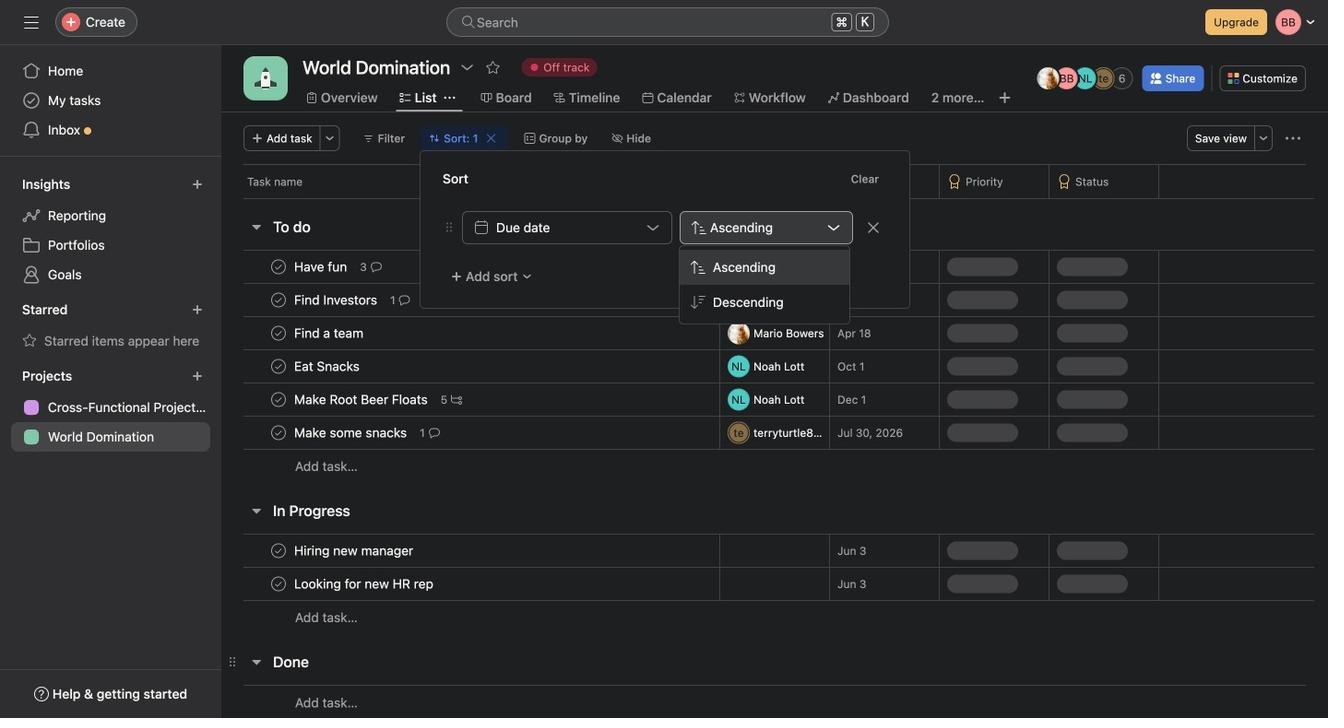 Task type: locate. For each thing, give the bounding box(es) containing it.
0 vertical spatial task name text field
[[291, 258, 353, 276]]

None field
[[447, 7, 890, 37]]

0 horizontal spatial more actions image
[[325, 133, 336, 144]]

mark complete checkbox inside make root beer floats cell
[[268, 389, 290, 411]]

task name text field for mark complete option within make root beer floats cell
[[291, 391, 434, 409]]

5 mark complete checkbox from the top
[[268, 422, 290, 444]]

3 mark complete checkbox from the top
[[268, 356, 290, 378]]

mark complete checkbox inside make some snacks cell
[[268, 422, 290, 444]]

more actions image
[[1287, 131, 1301, 146], [325, 133, 336, 144]]

mark complete image inside make root beer floats cell
[[268, 389, 290, 411]]

rocket image
[[255, 67, 277, 90]]

1 mark complete image from the top
[[268, 256, 290, 278]]

add tab image
[[998, 90, 1013, 105]]

0 vertical spatial mark complete checkbox
[[268, 323, 290, 345]]

1 vertical spatial task name text field
[[291, 291, 383, 310]]

0 vertical spatial mark complete image
[[268, 256, 290, 278]]

menu item
[[680, 250, 850, 285]]

task name text field inside make some snacks cell
[[291, 424, 413, 443]]

mark complete checkbox inside eat snacks cell
[[268, 356, 290, 378]]

dialog
[[421, 151, 910, 308]]

mark complete image inside eat snacks cell
[[268, 356, 290, 378]]

task name text field inside find a team cell
[[291, 324, 369, 343]]

5 mark complete image from the top
[[268, 422, 290, 444]]

3 mark complete image from the top
[[268, 356, 290, 378]]

5 task name text field from the top
[[291, 575, 439, 594]]

1 mark complete checkbox from the top
[[268, 256, 290, 278]]

hide sidebar image
[[24, 15, 39, 30]]

4 mark complete image from the top
[[268, 389, 290, 411]]

header to do tree grid
[[221, 250, 1329, 484]]

2 collapse task list for this group image from the top
[[249, 655, 264, 670]]

mark complete checkbox for the have fun cell
[[268, 256, 290, 278]]

2 mark complete image from the top
[[268, 323, 290, 345]]

3 comments image
[[371, 262, 382, 273]]

2 mark complete checkbox from the top
[[268, 289, 290, 311]]

3 mark complete image from the top
[[268, 574, 290, 596]]

Search tasks, projects, and more text field
[[447, 7, 890, 37]]

mark complete checkbox inside hiring new manager cell
[[268, 540, 290, 562]]

row
[[221, 164, 1329, 198], [244, 197, 1315, 199], [221, 250, 1329, 284], [221, 283, 1329, 317], [221, 317, 1329, 351], [221, 350, 1329, 384], [221, 383, 1329, 417], [221, 416, 1329, 450], [221, 449, 1329, 484], [221, 534, 1329, 568], [221, 568, 1329, 602], [221, 601, 1329, 635], [221, 686, 1329, 719]]

2 task name text field from the top
[[291, 291, 383, 310]]

mark complete image inside make some snacks cell
[[268, 422, 290, 444]]

4 mark complete checkbox from the top
[[268, 389, 290, 411]]

new insights image
[[192, 179, 203, 190]]

2 mark complete image from the top
[[268, 540, 290, 562]]

Mark complete checkbox
[[268, 323, 290, 345], [268, 574, 290, 596]]

find a team cell
[[221, 317, 720, 351]]

task name text field inside make root beer floats cell
[[291, 391, 434, 409]]

add to starred image
[[486, 60, 500, 75]]

mark complete checkbox inside the have fun cell
[[268, 256, 290, 278]]

collapse task list for this group image
[[249, 504, 264, 519], [249, 655, 264, 670]]

1 vertical spatial mark complete image
[[268, 540, 290, 562]]

Mark complete checkbox
[[268, 256, 290, 278], [268, 289, 290, 311], [268, 356, 290, 378], [268, 389, 290, 411], [268, 422, 290, 444], [268, 540, 290, 562]]

1 vertical spatial collapse task list for this group image
[[249, 655, 264, 670]]

2 vertical spatial task name text field
[[291, 324, 369, 343]]

add items to starred image
[[192, 305, 203, 316]]

1 comment image
[[399, 295, 410, 306]]

mark complete image
[[268, 289, 290, 311], [268, 323, 290, 345], [268, 356, 290, 378], [268, 389, 290, 411], [268, 422, 290, 444]]

eat snacks cell
[[221, 350, 720, 384]]

tab actions image
[[444, 92, 456, 103]]

mark complete image inside "looking for new hr rep" cell
[[268, 574, 290, 596]]

1 mark complete image from the top
[[268, 289, 290, 311]]

mark complete checkbox inside find a team cell
[[268, 323, 290, 345]]

task name text field inside the have fun cell
[[291, 258, 353, 276]]

2 vertical spatial mark complete image
[[268, 574, 290, 596]]

mark complete image inside find a team cell
[[268, 323, 290, 345]]

mark complete image for make root beer floats cell
[[268, 389, 290, 411]]

6 mark complete checkbox from the top
[[268, 540, 290, 562]]

3 task name text field from the top
[[291, 424, 413, 443]]

3 task name text field from the top
[[291, 324, 369, 343]]

task name text field inside hiring new manager cell
[[291, 542, 419, 561]]

1 vertical spatial mark complete checkbox
[[268, 574, 290, 596]]

starred element
[[0, 293, 221, 360]]

Task name text field
[[291, 258, 353, 276], [291, 291, 383, 310], [291, 324, 369, 343]]

mark complete checkbox inside the find investors cell
[[268, 289, 290, 311]]

mark complete checkbox for the find investors cell
[[268, 289, 290, 311]]

task name text field inside eat snacks cell
[[291, 358, 365, 376]]

1 task name text field from the top
[[291, 258, 353, 276]]

4 task name text field from the top
[[291, 542, 419, 561]]

new project or portfolio image
[[192, 371, 203, 382]]

mark complete image inside hiring new manager cell
[[268, 540, 290, 562]]

0 vertical spatial collapse task list for this group image
[[249, 504, 264, 519]]

mark complete image for eat snacks cell
[[268, 356, 290, 378]]

mark complete checkbox inside "looking for new hr rep" cell
[[268, 574, 290, 596]]

2 mark complete checkbox from the top
[[268, 574, 290, 596]]

1 mark complete checkbox from the top
[[268, 323, 290, 345]]

mark complete image for the find investors cell
[[268, 289, 290, 311]]

1 horizontal spatial more actions image
[[1287, 131, 1301, 146]]

show options image
[[460, 60, 475, 75]]

2 task name text field from the top
[[291, 391, 434, 409]]

1 task name text field from the top
[[291, 358, 365, 376]]

Task name text field
[[291, 358, 365, 376], [291, 391, 434, 409], [291, 424, 413, 443], [291, 542, 419, 561], [291, 575, 439, 594]]

task name text field inside "looking for new hr rep" cell
[[291, 575, 439, 594]]

mark complete image
[[268, 256, 290, 278], [268, 540, 290, 562], [268, 574, 290, 596]]

global element
[[0, 45, 221, 156]]

task name text field inside the find investors cell
[[291, 291, 383, 310]]



Task type: vqa. For each thing, say whether or not it's contained in the screenshot.
the topmost date
no



Task type: describe. For each thing, give the bounding box(es) containing it.
clear image
[[486, 133, 497, 144]]

more options image
[[1259, 133, 1270, 144]]

task name text field for mark complete option within make some snacks cell
[[291, 424, 413, 443]]

looking for new hr rep cell
[[221, 568, 720, 602]]

mark complete checkbox for "looking for new hr rep" cell
[[268, 574, 290, 596]]

collapse task list for this group image
[[249, 220, 264, 234]]

task name text field for mark complete option within the eat snacks cell
[[291, 358, 365, 376]]

have fun cell
[[221, 250, 720, 284]]

insights element
[[0, 168, 221, 293]]

mark complete checkbox for make root beer floats cell
[[268, 389, 290, 411]]

5 subtasks image
[[451, 395, 463, 406]]

make root beer floats cell
[[221, 383, 720, 417]]

task name text field for mark complete checkbox within "looking for new hr rep" cell
[[291, 575, 439, 594]]

make some snacks cell
[[221, 416, 720, 450]]

mark complete image for make some snacks cell
[[268, 422, 290, 444]]

mark complete image for the find investors cell
[[268, 256, 290, 278]]

remove image
[[867, 221, 881, 235]]

find investors cell
[[221, 283, 720, 317]]

mark complete checkbox for make some snacks cell
[[268, 422, 290, 444]]

task name text field for 1 comment image
[[291, 291, 383, 310]]

projects element
[[0, 360, 221, 456]]

mark complete image for find a team cell
[[268, 323, 290, 345]]

mark complete checkbox for hiring new manager cell
[[268, 540, 290, 562]]

mark complete checkbox for find a team cell
[[268, 323, 290, 345]]

hiring new manager cell
[[221, 534, 720, 568]]

mark complete image for "looking for new hr rep" cell
[[268, 540, 290, 562]]

header in progress tree grid
[[221, 534, 1329, 635]]

task name text field for "3 comments" icon
[[291, 258, 353, 276]]

mark complete checkbox for eat snacks cell
[[268, 356, 290, 378]]

1 comment image
[[429, 428, 440, 439]]

task name text field for mark complete option in hiring new manager cell
[[291, 542, 419, 561]]

1 collapse task list for this group image from the top
[[249, 504, 264, 519]]



